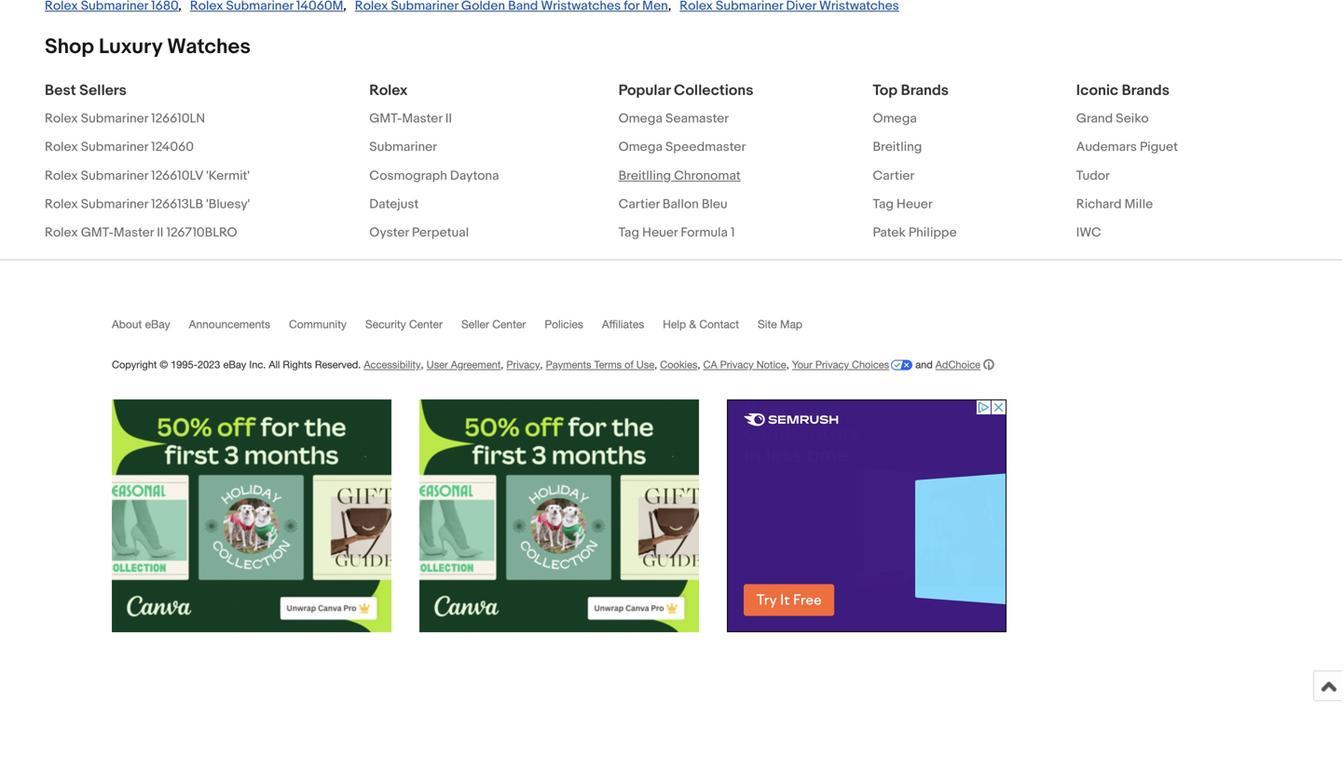 Task type: describe. For each thing, give the bounding box(es) containing it.
submariner for rolex submariner 126613lb 'bluesy'
[[81, 197, 148, 212]]

site map link
[[758, 318, 821, 339]]

cosmograph daytona
[[369, 168, 499, 184]]

breitlling chronomat link
[[619, 162, 741, 190]]

notice
[[757, 359, 786, 371]]

ca privacy notice link
[[703, 359, 786, 371]]

1995-
[[171, 359, 198, 371]]

4 , from the left
[[655, 359, 657, 371]]

grand seiko
[[1076, 111, 1149, 127]]

tag heuer formula 1 link
[[619, 219, 735, 248]]

'bluesy'
[[206, 197, 250, 212]]

inc.
[[249, 359, 266, 371]]

privacy link
[[507, 359, 540, 371]]

submariner for rolex submariner 126610lv 'kermit'
[[81, 168, 148, 184]]

help & contact
[[663, 318, 739, 331]]

security center link
[[365, 318, 461, 339]]

omega seamaster
[[619, 111, 729, 127]]

philippe
[[909, 225, 957, 241]]

all
[[269, 359, 280, 371]]

rolex submariner 124060
[[45, 140, 194, 155]]

126613lb
[[151, 197, 203, 212]]

1 vertical spatial master
[[114, 225, 154, 241]]

rolex for rolex gmt-master ii 126710blro
[[45, 225, 78, 241]]

footer containing about ebay
[[0, 260, 1342, 741]]

top
[[873, 82, 898, 100]]

site
[[758, 318, 777, 331]]

datejust link
[[369, 190, 419, 219]]

iwc
[[1076, 225, 1101, 241]]

cookies
[[660, 359, 698, 371]]

audemars piguet link
[[1076, 133, 1178, 162]]

your
[[792, 359, 813, 371]]

payments terms of use link
[[546, 359, 655, 371]]

piguet
[[1140, 140, 1178, 155]]

rolex gmt-master ii 126710blro
[[45, 225, 237, 241]]

tag heuer formula 1
[[619, 225, 735, 241]]

rolex for rolex submariner 126613lb 'bluesy'
[[45, 197, 78, 212]]

adchoice
[[936, 359, 981, 371]]

accessibility
[[364, 359, 421, 371]]

daytona
[[450, 168, 499, 184]]

tag heuer link
[[873, 190, 933, 219]]

0 horizontal spatial gmt-
[[81, 225, 114, 241]]

126610lv
[[151, 168, 203, 184]]

rolex for rolex submariner 124060
[[45, 140, 78, 155]]

cookies link
[[660, 359, 698, 371]]

site map
[[758, 318, 803, 331]]

perpetual
[[412, 225, 469, 241]]

adchoice link
[[936, 359, 995, 371]]

rolex submariner 126610lv 'kermit'
[[45, 168, 250, 184]]

patek
[[873, 225, 906, 241]]

community
[[289, 318, 347, 331]]

bleu
[[702, 197, 728, 212]]

grand
[[1076, 111, 1113, 127]]

help
[[663, 318, 686, 331]]

2 advertisement region from the left
[[419, 400, 699, 633]]

affiliates
[[602, 318, 644, 331]]

cosmograph
[[369, 168, 447, 184]]

rolex for rolex submariner 126610lv 'kermit'
[[45, 168, 78, 184]]

3 advertisement region from the left
[[727, 400, 1007, 633]]

contact
[[699, 318, 739, 331]]

patek philippe link
[[873, 219, 957, 248]]

about ebay link
[[112, 318, 189, 339]]

gmt-master ii link
[[369, 105, 452, 133]]

gmt-master ii
[[369, 111, 452, 127]]

datejust
[[369, 197, 419, 212]]

breitling
[[873, 140, 922, 155]]

heuer for tag heuer
[[897, 197, 933, 212]]

0 vertical spatial ebay
[[145, 318, 170, 331]]

tudor
[[1076, 168, 1110, 184]]

cartier link
[[873, 162, 915, 190]]

breitlling chronomat
[[619, 168, 741, 184]]

2 privacy from the left
[[720, 359, 754, 371]]

reserved.
[[315, 359, 361, 371]]

3 privacy from the left
[[816, 359, 849, 371]]

breitling link
[[873, 133, 922, 162]]

announcements link
[[189, 318, 289, 339]]

submariner for rolex submariner 124060
[[81, 140, 148, 155]]

center for security center
[[409, 318, 443, 331]]

mille
[[1125, 197, 1153, 212]]

cartier ballon bleu link
[[619, 190, 728, 219]]

collections
[[674, 82, 754, 100]]

richard
[[1076, 197, 1122, 212]]

heuer for tag heuer formula 1
[[642, 225, 678, 241]]

rolex for rolex
[[369, 82, 408, 100]]

omega speedmaster
[[619, 140, 746, 155]]

chronomat
[[674, 168, 741, 184]]

breitlling
[[619, 168, 671, 184]]

rolex submariner 126613lb 'bluesy' link
[[45, 190, 250, 219]]

seller
[[461, 318, 489, 331]]

audemars piguet
[[1076, 140, 1178, 155]]

watches
[[167, 34, 251, 60]]

1 , from the left
[[421, 359, 424, 371]]

omega for omega speedmaster
[[619, 140, 663, 155]]

cosmograph daytona link
[[369, 162, 499, 190]]



Task type: locate. For each thing, give the bounding box(es) containing it.
announcements
[[189, 318, 270, 331]]

2 brands from the left
[[1122, 82, 1170, 100]]

0 horizontal spatial brands
[[901, 82, 949, 100]]

shop
[[45, 34, 94, 60]]

about
[[112, 318, 142, 331]]

0 vertical spatial cartier
[[873, 168, 915, 184]]

user
[[427, 359, 448, 371]]

1 horizontal spatial brands
[[1122, 82, 1170, 100]]

0 horizontal spatial privacy
[[507, 359, 540, 371]]

tag
[[873, 197, 894, 212], [619, 225, 639, 241]]

brands up seiko
[[1122, 82, 1170, 100]]

heuer up "patek philippe"
[[897, 197, 933, 212]]

124060
[[151, 140, 194, 155]]

1 vertical spatial ebay
[[223, 359, 246, 371]]

omega
[[619, 111, 663, 127], [873, 111, 917, 127], [619, 140, 663, 155]]

iconic
[[1076, 82, 1119, 100]]

2 center from the left
[[492, 318, 526, 331]]

brands right top
[[901, 82, 949, 100]]

privacy right the ca
[[720, 359, 754, 371]]

1 vertical spatial ii
[[157, 225, 164, 241]]

rolex submariner 126610ln link
[[45, 105, 205, 133]]

submariner inside rolex submariner 126610lv 'kermit' link
[[81, 168, 148, 184]]

community link
[[289, 318, 365, 339]]

©
[[160, 359, 168, 371]]

submariner up cosmograph
[[369, 140, 437, 155]]

0 horizontal spatial master
[[114, 225, 154, 241]]

copyright
[[112, 359, 157, 371]]

1 vertical spatial gmt-
[[81, 225, 114, 241]]

center inside "link"
[[409, 318, 443, 331]]

1 horizontal spatial ii
[[445, 111, 452, 127]]

rolex for rolex submariner 126610ln
[[45, 111, 78, 127]]

and adchoice
[[913, 359, 981, 371]]

security
[[365, 318, 406, 331]]

payments
[[546, 359, 591, 371]]

grand seiko link
[[1076, 105, 1149, 133]]

submariner inside rolex submariner 126613lb 'bluesy' link
[[81, 197, 148, 212]]

0 vertical spatial ii
[[445, 111, 452, 127]]

126610ln
[[151, 111, 205, 127]]

rolex submariner 124060 link
[[45, 133, 194, 162]]

map
[[780, 318, 803, 331]]

1 privacy from the left
[[507, 359, 540, 371]]

1 horizontal spatial advertisement region
[[419, 400, 699, 633]]

privacy down seller center link
[[507, 359, 540, 371]]

3 , from the left
[[540, 359, 543, 371]]

rolex submariner 126610lv 'kermit' link
[[45, 162, 250, 190]]

, left privacy link
[[501, 359, 504, 371]]

1
[[731, 225, 735, 241]]

oyster perpetual
[[369, 225, 469, 241]]

advertisement region
[[112, 400, 392, 633], [419, 400, 699, 633], [727, 400, 1007, 633]]

,
[[421, 359, 424, 371], [501, 359, 504, 371], [540, 359, 543, 371], [655, 359, 657, 371], [698, 359, 700, 371], [786, 359, 789, 371]]

seller center
[[461, 318, 526, 331]]

speedmaster
[[666, 140, 746, 155]]

your privacy choices link
[[792, 359, 913, 371]]

submariner down rolex submariner 126610ln link at the left of page
[[81, 140, 148, 155]]

ii
[[445, 111, 452, 127], [157, 225, 164, 241]]

0 vertical spatial gmt-
[[369, 111, 402, 127]]

omega up breitlling
[[619, 140, 663, 155]]

tag for tag heuer
[[873, 197, 894, 212]]

formula
[[681, 225, 728, 241]]

1 horizontal spatial heuer
[[897, 197, 933, 212]]

1 horizontal spatial privacy
[[720, 359, 754, 371]]

0 vertical spatial tag
[[873, 197, 894, 212]]

center right seller
[[492, 318, 526, 331]]

submariner down rolex submariner 124060 link
[[81, 168, 148, 184]]

1 center from the left
[[409, 318, 443, 331]]

, left cookies
[[655, 359, 657, 371]]

rolex
[[369, 82, 408, 100], [45, 111, 78, 127], [45, 140, 78, 155], [45, 168, 78, 184], [45, 197, 78, 212], [45, 225, 78, 241]]

master up submariner link
[[402, 111, 442, 127]]

rolex submariner 126610ln
[[45, 111, 205, 127]]

1 vertical spatial tag
[[619, 225, 639, 241]]

choices
[[852, 359, 889, 371]]

patek philippe
[[873, 225, 957, 241]]

0 vertical spatial master
[[402, 111, 442, 127]]

top brands
[[873, 82, 949, 100]]

, left payments
[[540, 359, 543, 371]]

tag heuer
[[873, 197, 933, 212]]

brands
[[901, 82, 949, 100], [1122, 82, 1170, 100]]

1 horizontal spatial ebay
[[223, 359, 246, 371]]

submariner link
[[369, 133, 437, 162]]

rolex gmt-master ii 126710blro link
[[45, 219, 237, 248]]

footer
[[0, 260, 1342, 741]]

cartier down breitlling
[[619, 197, 660, 212]]

master down rolex submariner 126613lb 'bluesy' link
[[114, 225, 154, 241]]

1 horizontal spatial tag
[[873, 197, 894, 212]]

, left user
[[421, 359, 424, 371]]

, left your
[[786, 359, 789, 371]]

cartier ballon bleu
[[619, 197, 728, 212]]

affiliates link
[[602, 318, 663, 339]]

ii up cosmograph daytona at the left of page
[[445, 111, 452, 127]]

omega link
[[873, 105, 917, 133]]

shop luxury watches
[[45, 34, 251, 60]]

tag down 'cartier ballon bleu' link
[[619, 225, 639, 241]]

richard mille
[[1076, 197, 1153, 212]]

1 horizontal spatial center
[[492, 318, 526, 331]]

1 advertisement region from the left
[[112, 400, 392, 633]]

0 horizontal spatial cartier
[[619, 197, 660, 212]]

of
[[625, 359, 634, 371]]

cartier down breitling link
[[873, 168, 915, 184]]

policies link
[[545, 318, 602, 339]]

omega for omega
[[873, 111, 917, 127]]

2 horizontal spatial privacy
[[816, 359, 849, 371]]

0 horizontal spatial ii
[[157, 225, 164, 241]]

1 vertical spatial heuer
[[642, 225, 678, 241]]

5 , from the left
[[698, 359, 700, 371]]

2 horizontal spatial advertisement region
[[727, 400, 1007, 633]]

0 horizontal spatial center
[[409, 318, 443, 331]]

cartier
[[873, 168, 915, 184], [619, 197, 660, 212]]

0 horizontal spatial heuer
[[642, 225, 678, 241]]

1 horizontal spatial gmt-
[[369, 111, 402, 127]]

tudor link
[[1076, 162, 1110, 190]]

6 , from the left
[[786, 359, 789, 371]]

privacy right your
[[816, 359, 849, 371]]

omega up breitling
[[873, 111, 917, 127]]

submariner up rolex submariner 124060
[[81, 111, 148, 127]]

&
[[689, 318, 696, 331]]

submariner for rolex submariner 126610ln
[[81, 111, 148, 127]]

1 horizontal spatial cartier
[[873, 168, 915, 184]]

help & contact link
[[663, 318, 758, 339]]

rights
[[283, 359, 312, 371]]

submariner inside rolex submariner 124060 link
[[81, 140, 148, 155]]

copyright © 1995-2023 ebay inc. all rights reserved. accessibility , user agreement , privacy , payments terms of use , cookies , ca privacy notice , your privacy choices
[[112, 359, 889, 371]]

0 vertical spatial heuer
[[897, 197, 933, 212]]

, left the ca
[[698, 359, 700, 371]]

oyster
[[369, 225, 409, 241]]

0 horizontal spatial ebay
[[145, 318, 170, 331]]

master
[[402, 111, 442, 127], [114, 225, 154, 241]]

center right security
[[409, 318, 443, 331]]

omega down popular
[[619, 111, 663, 127]]

cartier for cartier
[[873, 168, 915, 184]]

'kermit'
[[206, 168, 250, 184]]

gmt- up submariner link
[[369, 111, 402, 127]]

seller center link
[[461, 318, 545, 339]]

sellers
[[79, 82, 127, 100]]

seiko
[[1116, 111, 1149, 127]]

about ebay
[[112, 318, 170, 331]]

best
[[45, 82, 76, 100]]

2 , from the left
[[501, 359, 504, 371]]

tag for tag heuer formula 1
[[619, 225, 639, 241]]

omega for omega seamaster
[[619, 111, 663, 127]]

accessibility link
[[364, 359, 421, 371]]

cartier for cartier ballon bleu
[[619, 197, 660, 212]]

1 vertical spatial cartier
[[619, 197, 660, 212]]

ca
[[703, 359, 717, 371]]

terms
[[594, 359, 622, 371]]

1 horizontal spatial master
[[402, 111, 442, 127]]

ebay right about
[[145, 318, 170, 331]]

heuer down 'cartier ballon bleu' link
[[642, 225, 678, 241]]

1 brands from the left
[[901, 82, 949, 100]]

submariner inside rolex submariner 126610ln link
[[81, 111, 148, 127]]

brands for iconic brands
[[1122, 82, 1170, 100]]

gmt- down rolex submariner 126613lb 'bluesy' link
[[81, 225, 114, 241]]

ebay left inc.
[[223, 359, 246, 371]]

heuer
[[897, 197, 933, 212], [642, 225, 678, 241]]

iwc link
[[1076, 219, 1101, 248]]

0 horizontal spatial advertisement region
[[112, 400, 392, 633]]

ballon
[[663, 197, 699, 212]]

0 horizontal spatial tag
[[619, 225, 639, 241]]

center for seller center
[[492, 318, 526, 331]]

ii down rolex submariner 126613lb 'bluesy' link
[[157, 225, 164, 241]]

best sellers
[[45, 82, 127, 100]]

submariner up rolex gmt-master ii 126710blro
[[81, 197, 148, 212]]

richard mille link
[[1076, 190, 1153, 219]]

brands for top brands
[[901, 82, 949, 100]]

tag up patek
[[873, 197, 894, 212]]



Task type: vqa. For each thing, say whether or not it's contained in the screenshot.


